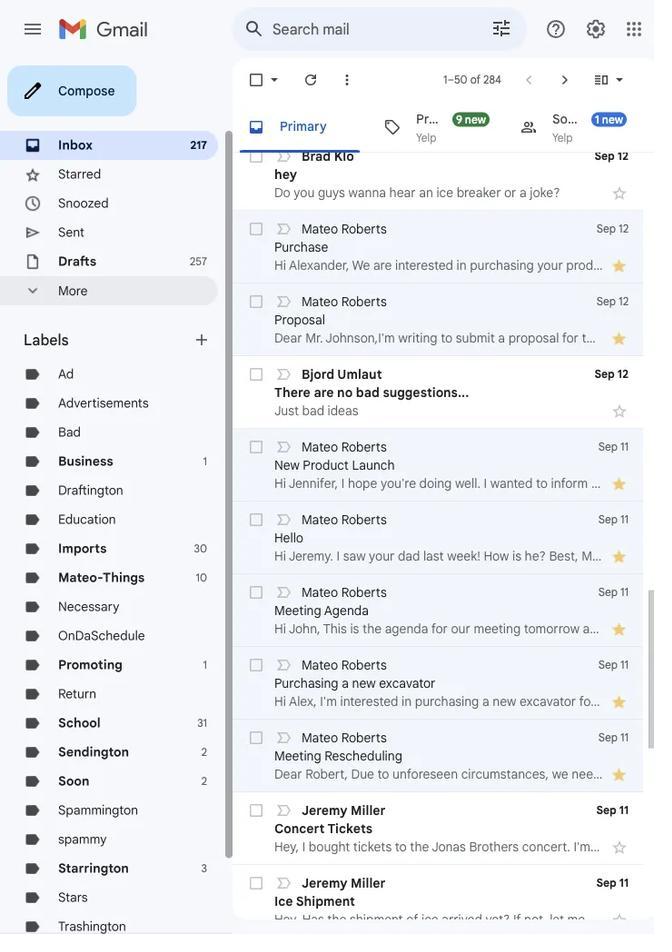 Task type: vqa. For each thing, say whether or not it's contained in the screenshot.
topmost i
yes



Task type: locate. For each thing, give the bounding box(es) containing it.
1 vertical spatial hey,
[[275, 912, 299, 928]]

2
[[202, 746, 207, 760], [202, 775, 207, 789]]

2 meeting from the top
[[275, 748, 322, 764]]

miller for tickets
[[351, 803, 386, 819]]

mateo up meeting agenda
[[302, 585, 338, 601]]

2 for sendington
[[202, 746, 207, 760]]

excavator
[[379, 676, 436, 692]]

i'm
[[574, 839, 591, 855]]

2 2 from the top
[[202, 775, 207, 789]]

suggestions...
[[383, 385, 470, 401]]

promotions, 9 new messages, tab
[[369, 102, 505, 153]]

i inside mateo roberts hello hi jeremy. i saw your dad last week! how is he? best, mateo
[[337, 548, 340, 564]]

mateo roberts for proposal
[[302, 294, 387, 310]]

mateo roberts for meeting rescheduling
[[302, 730, 387, 746]]

mateo up hello
[[302, 512, 338, 528]]

0 horizontal spatial i
[[303, 839, 306, 855]]

row containing mateo roberts hello hi jeremy. i saw your dad last week! how is he? best, mateo
[[233, 502, 644, 575]]

1 mateo roberts from the top
[[302, 221, 387, 237]]

1 left new
[[203, 455, 207, 469]]

ice for an
[[437, 185, 454, 201]]

0 vertical spatial the
[[410, 839, 430, 855]]

yelp inside social, one new message, tab
[[553, 131, 573, 145]]

11 for 4th row from the bottom of the main content containing social
[[621, 659, 629, 672]]

things
[[103, 570, 145, 586]]

9 new
[[456, 113, 487, 126]]

1 horizontal spatial bad
[[356, 385, 380, 401]]

if
[[514, 912, 521, 928]]

1 right social
[[596, 113, 600, 126]]

labels
[[24, 331, 69, 349]]

yelp up "brad klo hey do you guys wanna hear an ice breaker or a joke?"
[[416, 131, 437, 145]]

1
[[444, 73, 448, 87], [596, 113, 600, 126], [203, 455, 207, 469], [203, 659, 207, 672]]

mateo up the purchasing
[[302, 657, 338, 673]]

6 mateo roberts from the top
[[302, 730, 387, 746]]

0 horizontal spatial the
[[328, 912, 347, 928]]

11 row from the top
[[233, 866, 655, 935]]

0 horizontal spatial a
[[342, 676, 349, 692]]

ice inside jeremy miller ice shipment hey, has the shipment of ice arrived yet? if not, let me know when
[[422, 912, 439, 928]]

roberts up saw
[[342, 512, 387, 528]]

0 vertical spatial 2
[[202, 746, 207, 760]]

1 roberts from the top
[[342, 221, 387, 237]]

ad
[[58, 366, 74, 382]]

meeting rescheduling link
[[275, 748, 604, 784]]

1 inside social, one new message, tab
[[596, 113, 600, 126]]

drafts
[[58, 254, 97, 270]]

miller down tickets
[[351, 876, 386, 892]]

roberts up rescheduling at the bottom of page
[[342, 730, 387, 746]]

0 vertical spatial i
[[337, 548, 340, 564]]

sep 12
[[595, 150, 629, 163], [597, 222, 629, 236], [597, 295, 629, 309], [595, 368, 629, 381]]

1 horizontal spatial a
[[520, 185, 527, 201]]

roberts inside mateo roberts hello hi jeremy. i saw your dad last week! how is he? best, mateo
[[342, 512, 387, 528]]

miller inside jeremy miller ice shipment hey, has the shipment of ice arrived yet? if not, let me know when
[[351, 876, 386, 892]]

new inside row
[[352, 676, 376, 692]]

jeremy.
[[289, 548, 334, 564]]

necessary link
[[58, 599, 120, 615]]

labels navigation
[[0, 58, 233, 935]]

2 yelp from the left
[[553, 131, 573, 145]]

None checkbox
[[247, 147, 266, 166], [247, 220, 266, 238], [247, 366, 266, 384], [247, 657, 266, 675], [247, 875, 266, 893], [247, 147, 266, 166], [247, 220, 266, 238], [247, 366, 266, 384], [247, 657, 266, 675], [247, 875, 266, 893]]

spammington
[[58, 803, 138, 819]]

10 row from the top
[[233, 793, 655, 866]]

starred
[[58, 166, 101, 182]]

i left saw
[[337, 548, 340, 564]]

miller up the tickets
[[351, 803, 386, 819]]

meeting
[[275, 603, 322, 619], [275, 748, 322, 764]]

new left excavator
[[352, 676, 376, 692]]

0 horizontal spatial new
[[352, 676, 376, 692]]

the
[[410, 839, 430, 855], [328, 912, 347, 928]]

brad klo hey do you guys wanna hear an ice breaker or a joke?
[[275, 148, 561, 201]]

hear
[[390, 185, 416, 201]]

soon
[[58, 774, 90, 790]]

jeremy for shipment
[[302, 876, 348, 892]]

bad down umlaut
[[356, 385, 380, 401]]

primary
[[280, 119, 327, 135]]

an
[[419, 185, 434, 201]]

yelp inside promotions, 9 new messages, tab
[[416, 131, 437, 145]]

ad link
[[58, 366, 74, 382]]

6 row from the top
[[233, 502, 644, 575]]

starred link
[[58, 166, 101, 182]]

ice left arrived
[[422, 912, 439, 928]]

ice inside "brad klo hey do you guys wanna hear an ice breaker or a joke?"
[[437, 185, 454, 201]]

mateo roberts up proposal
[[302, 294, 387, 310]]

hey
[[275, 166, 298, 182]]

257
[[190, 255, 207, 269]]

new right 9
[[465, 113, 487, 126]]

ice for of
[[422, 912, 439, 928]]

1 vertical spatial jeremy
[[302, 876, 348, 892]]

2 horizontal spatial new
[[603, 113, 624, 126]]

wanna
[[349, 185, 386, 201]]

mateo up meeting rescheduling at bottom
[[302, 730, 338, 746]]

2 roberts from the top
[[342, 294, 387, 310]]

yelp down social
[[553, 131, 573, 145]]

roberts down wanna
[[342, 221, 387, 237]]

None search field
[[233, 7, 527, 51]]

4 row from the top
[[233, 356, 644, 429]]

a right or
[[520, 185, 527, 201]]

0 vertical spatial a
[[520, 185, 527, 201]]

mateo
[[302, 221, 338, 237], [302, 294, 338, 310], [302, 439, 338, 455], [302, 512, 338, 528], [582, 548, 619, 564], [302, 585, 338, 601], [302, 657, 338, 673], [302, 730, 338, 746]]

stars
[[58, 890, 88, 906]]

1 horizontal spatial new
[[465, 113, 487, 126]]

row
[[233, 138, 644, 211], [233, 211, 644, 284], [233, 284, 644, 356], [233, 356, 644, 429], [233, 429, 644, 502], [233, 502, 644, 575], [233, 575, 644, 647], [233, 647, 644, 720], [233, 720, 644, 793], [233, 793, 655, 866], [233, 866, 655, 935]]

5 mateo roberts from the top
[[302, 657, 387, 673]]

1 vertical spatial miller
[[351, 876, 386, 892]]

jeremy up shipment
[[302, 876, 348, 892]]

is
[[513, 548, 522, 564]]

of right shipment
[[407, 912, 419, 928]]

settings image
[[586, 18, 607, 40]]

mateo roberts for purchasing a new excavator
[[302, 657, 387, 673]]

roberts up purchasing a new excavator
[[342, 657, 387, 673]]

bad down are on the top of the page
[[302, 403, 325, 419]]

jeremy inside jeremy miller ice shipment hey, has the shipment of ice arrived yet? if not, let me know when
[[302, 876, 348, 892]]

8 row from the top
[[233, 647, 644, 720]]

1 row from the top
[[233, 138, 644, 211]]

1 horizontal spatial yelp
[[553, 131, 573, 145]]

ice right an
[[437, 185, 454, 201]]

mateo roberts
[[302, 221, 387, 237], [302, 294, 387, 310], [302, 439, 387, 455], [302, 585, 387, 601], [302, 657, 387, 673], [302, 730, 387, 746]]

mateo roberts up purchasing a new excavator
[[302, 657, 387, 673]]

meeting agenda
[[275, 603, 369, 619]]

roberts up agenda
[[342, 585, 387, 601]]

meeting left rescheduling at the bottom of page
[[275, 748, 322, 764]]

4 mateo roberts from the top
[[302, 585, 387, 601]]

umlaut
[[338, 366, 382, 382]]

more image
[[338, 71, 356, 89]]

i for saw
[[337, 548, 340, 564]]

2 hey, from the top
[[275, 912, 299, 928]]

sep 11
[[599, 441, 629, 454], [599, 513, 629, 527], [599, 586, 629, 600], [599, 659, 629, 672], [599, 732, 629, 745], [597, 804, 629, 818], [597, 877, 629, 891]]

meeting agenda link
[[275, 602, 604, 638]]

ondaschedule
[[58, 628, 145, 644]]

1 miller from the top
[[351, 803, 386, 819]]

ondaschedule link
[[58, 628, 145, 644]]

1 vertical spatial ice
[[422, 912, 439, 928]]

labels heading
[[24, 331, 193, 349]]

sendington link
[[58, 745, 129, 761]]

1 vertical spatial the
[[328, 912, 347, 928]]

mateo roberts up new product launch
[[302, 439, 387, 455]]

product
[[303, 457, 349, 473]]

promoting link
[[58, 657, 123, 673]]

1 50 of 284
[[444, 73, 502, 87]]

None checkbox
[[247, 71, 266, 89], [247, 293, 266, 311], [247, 438, 266, 457], [247, 511, 266, 529], [247, 584, 266, 602], [247, 729, 266, 748], [247, 802, 266, 820], [247, 71, 266, 89], [247, 293, 266, 311], [247, 438, 266, 457], [247, 511, 266, 529], [247, 584, 266, 602], [247, 729, 266, 748], [247, 802, 266, 820]]

1 hey, from the top
[[275, 839, 299, 855]]

last
[[424, 548, 444, 564]]

2 jeremy from the top
[[302, 876, 348, 892]]

brad
[[302, 148, 331, 164]]

roberts up launch
[[342, 439, 387, 455]]

a right the purchasing
[[342, 676, 349, 692]]

mateo roberts down 'guys'
[[302, 221, 387, 237]]

0 vertical spatial hey,
[[275, 839, 299, 855]]

i down the concert
[[303, 839, 306, 855]]

1 jeremy from the top
[[302, 803, 348, 819]]

there
[[275, 385, 311, 401]]

31
[[198, 717, 207, 731]]

1 horizontal spatial i
[[337, 548, 340, 564]]

0 vertical spatial meeting
[[275, 603, 322, 619]]

row containing brad klo hey do you guys wanna hear an ice breaker or a joke?
[[233, 138, 644, 211]]

0 horizontal spatial yelp
[[416, 131, 437, 145]]

meeting inside 'link'
[[275, 603, 322, 619]]

refresh image
[[302, 71, 320, 89]]

of right 50
[[471, 73, 481, 87]]

new for 9 new
[[465, 113, 487, 126]]

roberts up umlaut
[[342, 294, 387, 310]]

excited!
[[611, 839, 655, 855]]

jeremy up the concert
[[302, 803, 348, 819]]

hey, inside jeremy miller ice shipment hey, has the shipment of ice arrived yet? if not, let me know when
[[275, 912, 299, 928]]

new inside tab
[[465, 113, 487, 126]]

hey, inside 'jeremy miller concert tickets hey, i bought tickets to the jonas brothers concert. i'm so excited!'
[[275, 839, 299, 855]]

shipment
[[350, 912, 403, 928]]

1 horizontal spatial of
[[471, 73, 481, 87]]

1 2 from the top
[[202, 746, 207, 760]]

row containing jeremy miller ice shipment hey, has the shipment of ice arrived yet? if not, let me know when
[[233, 866, 655, 935]]

1 up 31
[[203, 659, 207, 672]]

mateo roberts up agenda
[[302, 585, 387, 601]]

1 vertical spatial 2
[[202, 775, 207, 789]]

soon link
[[58, 774, 90, 790]]

1 horizontal spatial the
[[410, 839, 430, 855]]

mateo roberts for meeting agenda
[[302, 585, 387, 601]]

0 vertical spatial ice
[[437, 185, 454, 201]]

4 roberts from the top
[[342, 512, 387, 528]]

meeting left agenda
[[275, 603, 322, 619]]

draftington link
[[58, 483, 123, 499]]

i inside 'jeremy miller concert tickets hey, i bought tickets to the jonas brothers concert. i'm so excited!'
[[303, 839, 306, 855]]

new inside tab
[[603, 113, 624, 126]]

miller
[[351, 803, 386, 819], [351, 876, 386, 892]]

tab list
[[233, 102, 655, 153]]

2 miller from the top
[[351, 876, 386, 892]]

snoozed
[[58, 196, 109, 211]]

main content
[[233, 58, 655, 935]]

mateo right best,
[[582, 548, 619, 564]]

1 vertical spatial of
[[407, 912, 419, 928]]

the inside 'jeremy miller concert tickets hey, i bought tickets to the jonas brothers concert. i'm so excited!'
[[410, 839, 430, 855]]

purchasing a new excavator link
[[275, 675, 604, 711]]

0 vertical spatial jeremy
[[302, 803, 348, 819]]

miller inside 'jeremy miller concert tickets hey, i bought tickets to the jonas brothers concert. i'm so excited!'
[[351, 803, 386, 819]]

just
[[275, 403, 299, 419]]

shipment
[[296, 894, 355, 910]]

advanced search options image
[[484, 10, 520, 46]]

draftington
[[58, 483, 123, 499]]

30
[[194, 542, 207, 556]]

search mail image
[[238, 13, 271, 45]]

1 vertical spatial bad
[[302, 403, 325, 419]]

1 meeting from the top
[[275, 603, 322, 619]]

the down shipment
[[328, 912, 347, 928]]

9
[[456, 113, 463, 126]]

advertisements
[[58, 396, 149, 411]]

hey, down ice
[[275, 912, 299, 928]]

a inside "brad klo hey do you guys wanna hear an ice breaker or a joke?"
[[520, 185, 527, 201]]

11 for row containing jeremy miller ice shipment hey, has the shipment of ice arrived yet? if not, let me know when
[[620, 877, 629, 891]]

bjord umlaut there are no bad suggestions... just bad ideas
[[275, 366, 470, 419]]

2 mateo roberts from the top
[[302, 294, 387, 310]]

1 vertical spatial i
[[303, 839, 306, 855]]

0 vertical spatial of
[[471, 73, 481, 87]]

of inside jeremy miller ice shipment hey, has the shipment of ice arrived yet? if not, let me know when
[[407, 912, 419, 928]]

of
[[471, 73, 481, 87], [407, 912, 419, 928]]

purchasing a new excavator
[[275, 676, 436, 692]]

meeting for meeting agenda
[[275, 603, 322, 619]]

roberts
[[342, 221, 387, 237], [342, 294, 387, 310], [342, 439, 387, 455], [342, 512, 387, 528], [342, 585, 387, 601], [342, 657, 387, 673], [342, 730, 387, 746]]

has
[[303, 912, 324, 928]]

to
[[395, 839, 407, 855]]

1 vertical spatial meeting
[[275, 748, 322, 764]]

new for 1 new
[[603, 113, 624, 126]]

purchasing
[[275, 676, 339, 692]]

jeremy inside 'jeremy miller concert tickets hey, i bought tickets to the jonas brothers concert. i'm so excited!'
[[302, 803, 348, 819]]

bad link
[[58, 425, 81, 441]]

yet?
[[486, 912, 511, 928]]

0 vertical spatial miller
[[351, 803, 386, 819]]

not,
[[525, 912, 547, 928]]

hey, down the concert
[[275, 839, 299, 855]]

0 horizontal spatial of
[[407, 912, 419, 928]]

1 yelp from the left
[[416, 131, 437, 145]]

the right "to"
[[410, 839, 430, 855]]

sent
[[58, 225, 84, 241]]

new down toggle split pane mode icon
[[603, 113, 624, 126]]

yelp for 9
[[416, 131, 437, 145]]

0 vertical spatial bad
[[356, 385, 380, 401]]

i
[[337, 548, 340, 564], [303, 839, 306, 855]]

hey, for ice
[[275, 912, 299, 928]]

mateo roberts up meeting rescheduling at bottom
[[302, 730, 387, 746]]



Task type: describe. For each thing, give the bounding box(es) containing it.
1 left 50
[[444, 73, 448, 87]]

hey, for concert
[[275, 839, 299, 855]]

50
[[455, 73, 468, 87]]

toggle split pane mode image
[[593, 71, 611, 89]]

best,
[[550, 548, 579, 564]]

when
[[623, 912, 654, 928]]

7 roberts from the top
[[342, 730, 387, 746]]

no
[[337, 385, 353, 401]]

inbox
[[58, 137, 93, 153]]

are
[[314, 385, 334, 401]]

mateo up proposal
[[302, 294, 338, 310]]

week!
[[448, 548, 481, 564]]

jeremy for tickets
[[302, 803, 348, 819]]

jeremy miller ice shipment hey, has the shipment of ice arrived yet? if not, let me know when 
[[275, 876, 655, 928]]

necessary
[[58, 599, 120, 615]]

11 for row containing mateo roberts hello hi jeremy. i saw your dad last week! how is he? best, mateo
[[621, 513, 629, 527]]

guys
[[318, 185, 345, 201]]

meeting rescheduling
[[275, 748, 403, 764]]

social, one new message, tab
[[506, 102, 642, 153]]

starrington
[[58, 861, 129, 877]]

11 for fifth row from the bottom
[[621, 586, 629, 600]]

advertisements link
[[58, 396, 149, 411]]

new product launch link
[[275, 457, 604, 493]]

0 horizontal spatial bad
[[302, 403, 325, 419]]

5 roberts from the top
[[342, 585, 387, 601]]

row containing bjord umlaut there are no bad suggestions... just bad ideas
[[233, 356, 644, 429]]

more
[[58, 283, 88, 299]]

primary tab
[[233, 102, 367, 153]]

social
[[553, 111, 589, 127]]

stars link
[[58, 890, 88, 906]]

the inside jeremy miller ice shipment hey, has the shipment of ice arrived yet? if not, let me know when
[[328, 912, 347, 928]]

rescheduling
[[325, 748, 403, 764]]

agenda
[[325, 603, 369, 619]]

10
[[196, 572, 207, 585]]

proposal
[[275, 312, 326, 328]]

arrived
[[442, 912, 483, 928]]

klo
[[335, 148, 354, 164]]

2 for soon
[[202, 775, 207, 789]]

row containing jeremy miller concert tickets hey, i bought tickets to the jonas brothers concert. i'm so excited!
[[233, 793, 655, 866]]

launch
[[352, 457, 395, 473]]

brothers
[[470, 839, 519, 855]]

3 mateo roberts from the top
[[302, 439, 387, 455]]

9 row from the top
[[233, 720, 644, 793]]

spammy link
[[58, 832, 107, 848]]

so
[[594, 839, 608, 855]]

ideas
[[328, 403, 359, 419]]

2 row from the top
[[233, 211, 644, 284]]

bad
[[58, 425, 81, 441]]

main content containing social
[[233, 58, 655, 935]]

tickets
[[328, 821, 373, 837]]

mateo up product
[[302, 439, 338, 455]]

miller for shipment
[[351, 876, 386, 892]]

drafts link
[[58, 254, 97, 270]]

7 row from the top
[[233, 575, 644, 647]]

Search mail text field
[[273, 20, 440, 38]]

bjord
[[302, 366, 335, 382]]

compose button
[[7, 65, 137, 116]]

tab list containing social
[[233, 102, 655, 153]]

me
[[568, 912, 586, 928]]

3
[[201, 863, 207, 876]]

3 roberts from the top
[[342, 439, 387, 455]]

bought
[[309, 839, 350, 855]]

compose
[[58, 83, 115, 99]]

or
[[505, 185, 517, 201]]

217
[[190, 139, 207, 152]]

tickets
[[354, 839, 392, 855]]

support image
[[546, 18, 567, 40]]

let
[[550, 912, 565, 928]]

imports link
[[58, 541, 107, 557]]

he?
[[525, 548, 546, 564]]

you
[[294, 185, 315, 201]]

5 row from the top
[[233, 429, 644, 502]]

11 for ninth row
[[621, 732, 629, 745]]

education
[[58, 512, 116, 528]]

mateo up purchase
[[302, 221, 338, 237]]

business link
[[58, 454, 113, 470]]

mateo-things link
[[58, 570, 145, 586]]

main menu image
[[22, 18, 44, 40]]

school link
[[58, 716, 101, 732]]

hi
[[275, 548, 286, 564]]

3 row from the top
[[233, 284, 644, 356]]

new
[[275, 457, 300, 473]]

your
[[369, 548, 395, 564]]

hello
[[275, 530, 304, 546]]

promoting
[[58, 657, 123, 673]]

gmail image
[[58, 11, 157, 47]]

joke?
[[530, 185, 561, 201]]

inbox link
[[58, 137, 93, 153]]

jeremy miller concert tickets hey, i bought tickets to the jonas brothers concert. i'm so excited!
[[275, 803, 655, 855]]

mateo roberts hello hi jeremy. i saw your dad last week! how is he? best, mateo
[[275, 512, 619, 564]]

older image
[[557, 71, 575, 89]]

284
[[484, 73, 502, 87]]

snoozed link
[[58, 196, 109, 211]]

business
[[58, 454, 113, 470]]

i for bought
[[303, 839, 306, 855]]

education link
[[58, 512, 116, 528]]

breaker
[[457, 185, 501, 201]]

ice
[[275, 894, 293, 910]]

sendington
[[58, 745, 129, 761]]

mateo-things
[[58, 570, 145, 586]]

6 roberts from the top
[[342, 657, 387, 673]]

meeting for meeting rescheduling
[[275, 748, 322, 764]]

1 vertical spatial a
[[342, 676, 349, 692]]

school
[[58, 716, 101, 732]]

how
[[484, 548, 510, 564]]

starrington link
[[58, 861, 129, 877]]

yelp for 1
[[553, 131, 573, 145]]

spammington link
[[58, 803, 138, 819]]

jonas
[[432, 839, 466, 855]]

new product launch
[[275, 457, 395, 473]]



